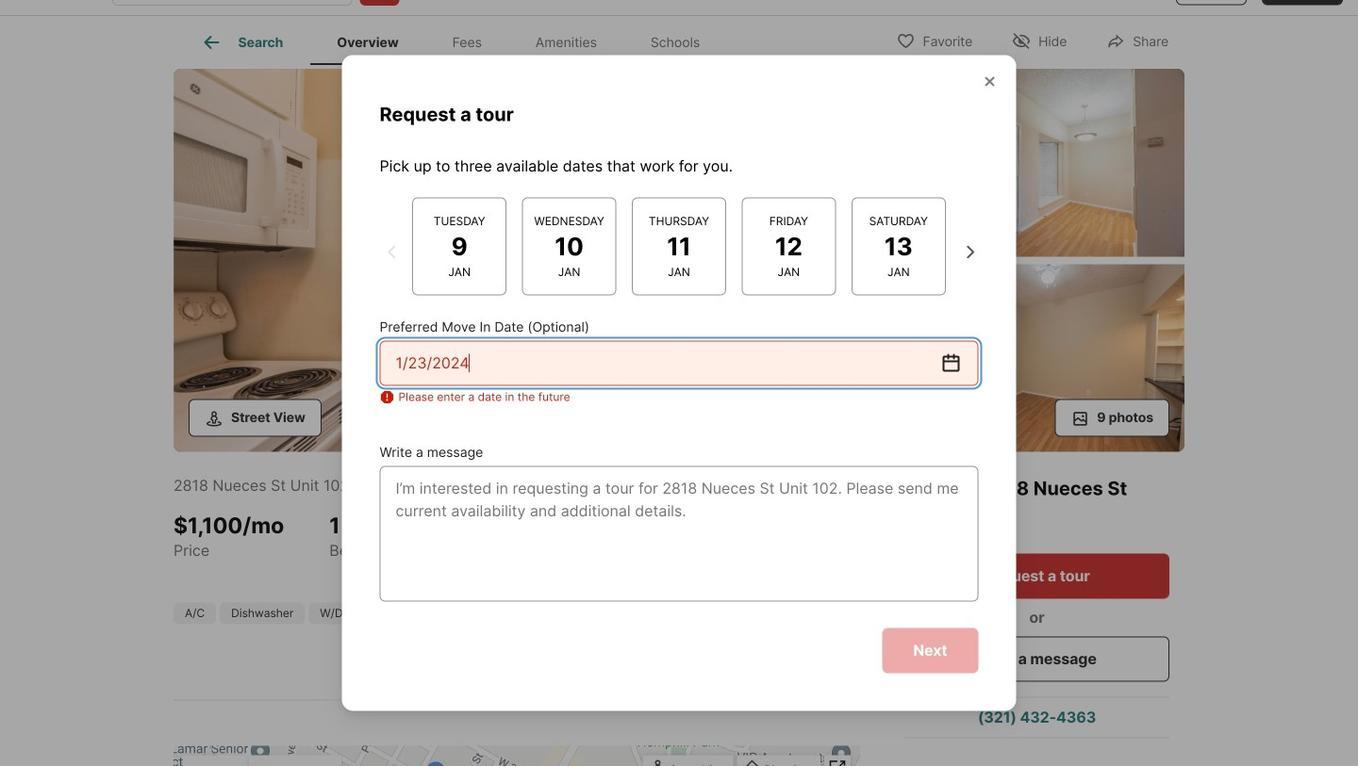 Task type: describe. For each thing, give the bounding box(es) containing it.
2 tab from the left
[[426, 20, 509, 65]]

3 tab from the left
[[509, 20, 624, 65]]

map region
[[160, 531, 885, 767]]



Task type: locate. For each thing, give the bounding box(es) containing it.
dialog
[[342, 55, 1016, 712]]

1 tab from the left
[[310, 20, 426, 65]]

image image
[[174, 69, 882, 452], [889, 69, 1185, 257], [889, 264, 1185, 452]]

tab
[[310, 20, 426, 65], [426, 20, 509, 65], [509, 20, 624, 65], [624, 20, 727, 65]]

tab list
[[174, 16, 742, 65]]

next image
[[958, 241, 981, 264]]

previous image
[[381, 241, 404, 264]]

menu bar
[[183, 756, 341, 767]]

Preferred Move In Date (Optional) text field
[[396, 352, 940, 375]]

I'm interested in requesting a tour for 2818 Nueces St Unit 102. Please send me current availability and additional details. text field
[[396, 478, 963, 591]]

map entry image
[[765, 476, 859, 570]]

4 tab from the left
[[624, 20, 727, 65]]

alert
[[380, 390, 979, 405]]



Task type: vqa. For each thing, say whether or not it's contained in the screenshot.
dialog
yes



